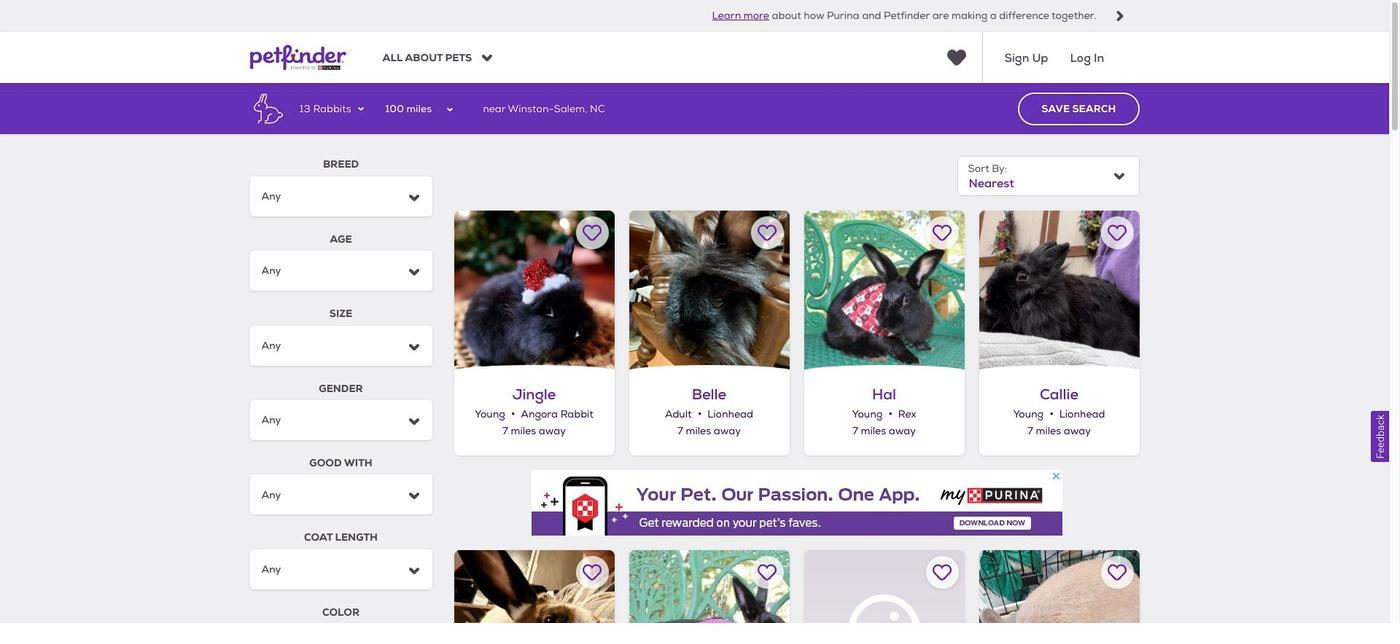 Task type: locate. For each thing, give the bounding box(es) containing it.
main content
[[0, 83, 1389, 624]]

betty, adoptable rabbit, adult female rex mix, 7 miles away. image
[[629, 551, 789, 624]]

callie, adoptable rabbit, young female lionhead, 7 miles away. image
[[979, 211, 1139, 371]]

belle, adoptable rabbit, adult female lionhead, 7 miles away. image
[[629, 211, 789, 371]]



Task type: vqa. For each thing, say whether or not it's contained in the screenshot.
Carter, adoptable Dog, Puppy Male Belgian Shepherd / Malinois & Anatolian Shepherd Mix, 1 mile away, Out-of-town pet. image
no



Task type: describe. For each thing, give the bounding box(es) containing it.
jingle, adoptable rabbit, young male angora rabbit, 7 miles away. image
[[454, 211, 614, 371]]

hal, adoptable rabbit, young male rex, 7 miles away. image
[[804, 211, 964, 371]]

nyla, adoptable rabbit, young female lionhead, 53 miles away. image
[[979, 551, 1139, 624]]

winnie, adoptable rabbit, young male american, 18 miles away. image
[[804, 551, 964, 624]]

advertisement element
[[531, 470, 1062, 536]]

petfinder home image
[[250, 32, 346, 83]]

maple, adoptable rabbit, adult female rex mix, 7 miles away. image
[[454, 551, 614, 624]]



